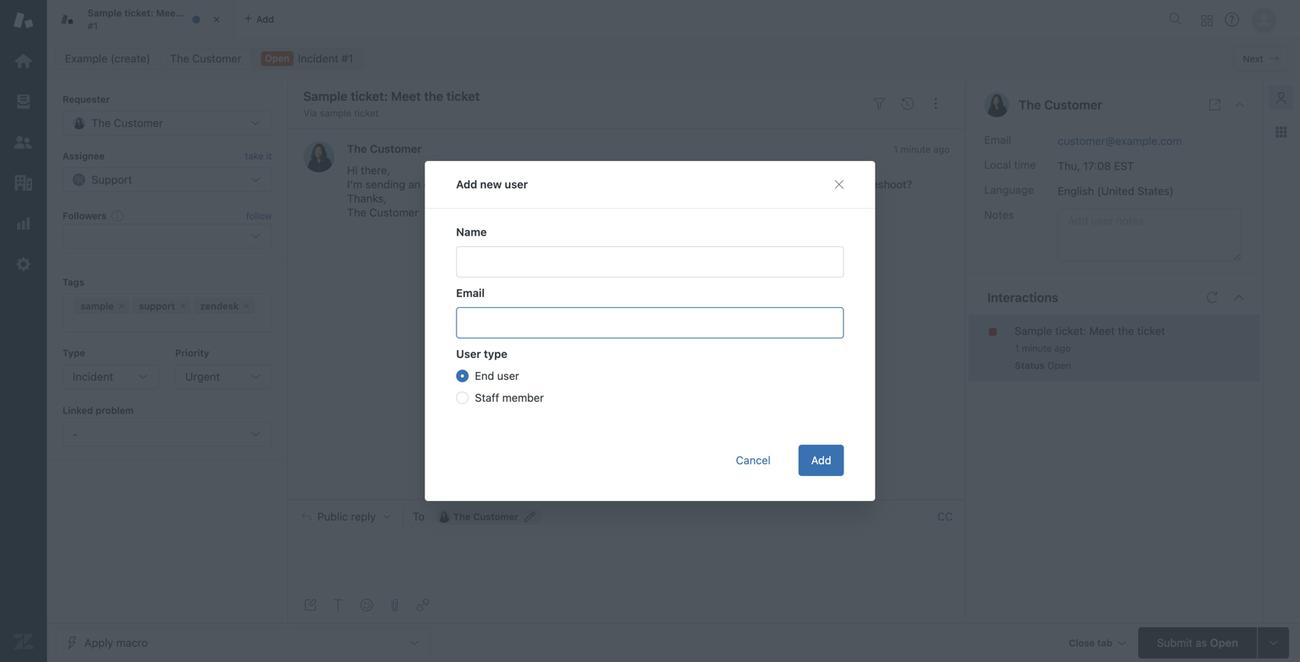 Task type: vqa. For each thing, say whether or not it's contained in the screenshot.
"March 20, 2024" text box
no



Task type: locate. For each thing, give the bounding box(es) containing it.
the
[[182, 7, 197, 18], [1118, 325, 1135, 338]]

staff
[[475, 391, 499, 404]]

the customer down close icon
[[170, 52, 242, 65]]

sample inside sample ticket: meet the ticket #1
[[88, 7, 122, 18]]

local
[[985, 158, 1011, 171]]

i'm left having
[[499, 178, 514, 191]]

zendesk support image
[[13, 10, 34, 31]]

product.
[[710, 178, 753, 191]]

a
[[554, 178, 560, 191]]

17:08
[[1084, 160, 1111, 172]]

0 horizontal spatial add
[[456, 178, 477, 191]]

the
[[170, 52, 189, 65], [1019, 97, 1042, 112], [347, 142, 367, 155], [347, 206, 367, 219], [453, 511, 471, 522]]

1 horizontal spatial add
[[812, 454, 832, 467]]

1 horizontal spatial email
[[985, 133, 1012, 146]]

1 horizontal spatial problem
[[562, 178, 604, 191]]

ticket: inside sample ticket: meet the ticket #1
[[124, 7, 154, 18]]

ticket: inside 'sample ticket: meet the ticket 1 minute ago status open'
[[1056, 325, 1087, 338]]

the customer right customer@example.com 'image'
[[453, 511, 519, 522]]

urgent
[[185, 370, 220, 383]]

get help image
[[1226, 13, 1240, 27]]

1 horizontal spatial sample
[[1015, 325, 1053, 338]]

0 vertical spatial ticket:
[[124, 7, 154, 18]]

(united
[[1098, 185, 1135, 198]]

1 vertical spatial email
[[456, 287, 485, 300]]

user
[[505, 178, 528, 191], [497, 370, 519, 382]]

Public reply composer text field
[[295, 533, 959, 566]]

0 horizontal spatial i'm
[[347, 178, 363, 191]]

edit user image
[[525, 511, 536, 522]]

customer inside hi there, i'm sending an email because i'm having a problem setting up your new product. can you help me troubleshoot? thanks, the customer
[[369, 206, 419, 219]]

the up hi
[[347, 142, 367, 155]]

0 horizontal spatial the
[[182, 7, 197, 18]]

type
[[63, 348, 85, 359]]

0 horizontal spatial the customer link
[[160, 48, 252, 70]]

the customer link down close icon
[[160, 48, 252, 70]]

1 horizontal spatial meet
[[1090, 325, 1115, 338]]

reporting image
[[13, 214, 34, 234]]

user
[[456, 348, 481, 361]]

example (create) button
[[55, 48, 161, 70]]

priority
[[175, 348, 209, 359]]

customers image
[[13, 132, 34, 153]]

add inside button
[[812, 454, 832, 467]]

your
[[661, 178, 683, 191]]

sample ticket: meet the ticket #1
[[88, 7, 226, 31]]

0 horizontal spatial ticket
[[199, 7, 226, 18]]

the right customer@example.com 'image'
[[453, 511, 471, 522]]

email inside add new user dialog
[[456, 287, 485, 300]]

staff member
[[475, 391, 544, 404]]

1 horizontal spatial minute
[[1022, 343, 1052, 354]]

time
[[1014, 158, 1036, 171]]

secondary element
[[47, 43, 1301, 74]]

user left a
[[505, 178, 528, 191]]

1 vertical spatial ticket:
[[1056, 325, 1087, 338]]

add attachment image
[[389, 599, 401, 612]]

add new user dialog
[[425, 161, 876, 501]]

take it
[[245, 150, 272, 161]]

sending
[[366, 178, 406, 191]]

1 horizontal spatial ago
[[1055, 343, 1071, 354]]

ago inside 'sample ticket: meet the ticket 1 minute ago status open'
[[1055, 343, 1071, 354]]

the customer link
[[160, 48, 252, 70], [347, 142, 422, 155]]

add right cancel
[[812, 454, 832, 467]]

member
[[502, 391, 544, 404]]

1 vertical spatial minute
[[1022, 343, 1052, 354]]

1 horizontal spatial 1
[[1015, 343, 1020, 354]]

problem
[[562, 178, 604, 191], [96, 405, 134, 416]]

0 vertical spatial sample
[[88, 7, 122, 18]]

0 horizontal spatial ago
[[934, 144, 950, 155]]

2 new from the left
[[480, 178, 502, 191]]

the for sample ticket: meet the ticket #1
[[182, 7, 197, 18]]

1 up troubleshoot?
[[894, 144, 898, 155]]

close image
[[1234, 99, 1247, 111]]

hi there, i'm sending an email because i'm having a problem setting up your new product. can you help me troubleshoot? thanks, the customer
[[347, 164, 912, 219]]

meet for sample ticket: meet the ticket #1
[[156, 7, 179, 18]]

0 vertical spatial ticket
[[199, 7, 226, 18]]

0 vertical spatial user
[[505, 178, 528, 191]]

0 horizontal spatial open
[[265, 53, 290, 64]]

1 horizontal spatial ticket:
[[1056, 325, 1087, 338]]

sample up 1 minute ago text field
[[1015, 325, 1053, 338]]

customer left the 'edit user' image
[[473, 511, 519, 522]]

the down sample ticket: meet the ticket #1
[[170, 52, 189, 65]]

1 vertical spatial ago
[[1055, 343, 1071, 354]]

meet inside sample ticket: meet the ticket #1
[[156, 7, 179, 18]]

thu,
[[1058, 160, 1081, 172]]

1 horizontal spatial the
[[1118, 325, 1135, 338]]

submit
[[1158, 637, 1193, 650]]

take it button
[[245, 148, 272, 164]]

Email field
[[456, 307, 844, 339]]

the customer inside "secondary" element
[[170, 52, 242, 65]]

1 vertical spatial the customer link
[[347, 142, 422, 155]]

0 vertical spatial the
[[182, 7, 197, 18]]

main element
[[0, 0, 47, 662]]

ticket: up (create)
[[124, 7, 154, 18]]

zendesk image
[[13, 632, 34, 652]]

user up staff member
[[497, 370, 519, 382]]

the customer
[[170, 52, 242, 65], [1019, 97, 1103, 112], [347, 142, 422, 155], [453, 511, 519, 522]]

customer
[[192, 52, 242, 65], [1045, 97, 1103, 112], [370, 142, 422, 155], [369, 206, 419, 219], [473, 511, 519, 522]]

new right your
[[686, 178, 707, 191]]

0 horizontal spatial meet
[[156, 7, 179, 18]]

0 horizontal spatial sample
[[88, 7, 122, 18]]

1 vertical spatial the
[[1118, 325, 1135, 338]]

1 up 'status'
[[1015, 343, 1020, 354]]

thanks,
[[347, 192, 387, 205]]

email
[[424, 178, 450, 191]]

the down thanks, at the left top of the page
[[347, 206, 367, 219]]

2 vertical spatial open
[[1211, 637, 1239, 650]]

new inside hi there, i'm sending an email because i'm having a problem setting up your new product. can you help me troubleshoot? thanks, the customer
[[686, 178, 707, 191]]

sample inside 'sample ticket: meet the ticket 1 minute ago status open'
[[1015, 325, 1053, 338]]

0 horizontal spatial problem
[[96, 405, 134, 416]]

2 vertical spatial ticket
[[1138, 325, 1166, 338]]

hi
[[347, 164, 358, 177]]

0 horizontal spatial ticket:
[[124, 7, 154, 18]]

1 vertical spatial problem
[[96, 405, 134, 416]]

Subject field
[[300, 87, 863, 106]]

1
[[894, 144, 898, 155], [1015, 343, 1020, 354]]

1 vertical spatial sample
[[1015, 325, 1053, 338]]

meet inside 'sample ticket: meet the ticket 1 minute ago status open'
[[1090, 325, 1115, 338]]

next
[[1243, 53, 1264, 64]]

email
[[985, 133, 1012, 146], [456, 287, 485, 300]]

email up local
[[985, 133, 1012, 146]]

add right 'email'
[[456, 178, 477, 191]]

0 horizontal spatial minute
[[901, 144, 931, 155]]

ticket inside sample ticket: meet the ticket #1
[[199, 7, 226, 18]]

setting
[[607, 178, 642, 191]]

via sample ticket
[[303, 108, 379, 118]]

linked
[[63, 405, 93, 416]]

via
[[303, 108, 317, 118]]

the inside 'sample ticket: meet the ticket 1 minute ago status open'
[[1118, 325, 1135, 338]]

minute up 'status'
[[1022, 343, 1052, 354]]

0 vertical spatial problem
[[562, 178, 604, 191]]

Add user notes text field
[[1058, 208, 1242, 262]]

notes
[[985, 208, 1015, 221]]

sample up #1
[[88, 7, 122, 18]]

0 vertical spatial meet
[[156, 7, 179, 18]]

linked problem
[[63, 405, 134, 416]]

i'm
[[347, 178, 363, 191], [499, 178, 514, 191]]

2 horizontal spatial ticket
[[1138, 325, 1166, 338]]

add
[[456, 178, 477, 191], [812, 454, 832, 467]]

to
[[413, 510, 425, 523]]

1 horizontal spatial ticket
[[354, 108, 379, 118]]

new left having
[[480, 178, 502, 191]]

0 horizontal spatial email
[[456, 287, 485, 300]]

meet
[[156, 7, 179, 18], [1090, 325, 1115, 338]]

close modal image
[[833, 178, 846, 191]]

open
[[265, 53, 290, 64], [1048, 360, 1072, 371], [1211, 637, 1239, 650]]

1 horizontal spatial i'm
[[499, 178, 514, 191]]

get started image
[[13, 51, 34, 71]]

it
[[266, 150, 272, 161]]

email down name
[[456, 287, 485, 300]]

1 vertical spatial meet
[[1090, 325, 1115, 338]]

ticket: up 1 minute ago text field
[[1056, 325, 1087, 338]]

minute
[[901, 144, 931, 155], [1022, 343, 1052, 354]]

1 vertical spatial add
[[812, 454, 832, 467]]

1 new from the left
[[686, 178, 707, 191]]

add for add
[[812, 454, 832, 467]]

problem right a
[[562, 178, 604, 191]]

the inside sample ticket: meet the ticket #1
[[182, 7, 197, 18]]

1 horizontal spatial new
[[686, 178, 707, 191]]

take
[[245, 150, 264, 161]]

cc
[[938, 510, 953, 523]]

add new user
[[456, 178, 528, 191]]

the for sample ticket: meet the ticket 1 minute ago status open
[[1118, 325, 1135, 338]]

1 vertical spatial ticket
[[354, 108, 379, 118]]

me
[[824, 178, 840, 191]]

ticket:
[[124, 7, 154, 18], [1056, 325, 1087, 338]]

0 vertical spatial minute
[[901, 144, 931, 155]]

the customer up the there,
[[347, 142, 422, 155]]

0 vertical spatial open
[[265, 53, 290, 64]]

1 horizontal spatial open
[[1048, 360, 1072, 371]]

meet for sample ticket: meet the ticket 1 minute ago status open
[[1090, 325, 1115, 338]]

1 vertical spatial open
[[1048, 360, 1072, 371]]

0 vertical spatial add
[[456, 178, 477, 191]]

ago
[[934, 144, 950, 155], [1055, 343, 1071, 354]]

minute down events image
[[901, 144, 931, 155]]

the inside hi there, i'm sending an email because i'm having a problem setting up your new product. can you help me troubleshoot? thanks, the customer
[[347, 206, 367, 219]]

0 vertical spatial 1
[[894, 144, 898, 155]]

end
[[475, 370, 494, 382]]

the customer link up the there,
[[347, 142, 422, 155]]

tab
[[47, 0, 235, 39]]

states)
[[1138, 185, 1174, 198]]

0 horizontal spatial new
[[480, 178, 502, 191]]

you
[[778, 178, 797, 191]]

0 horizontal spatial 1
[[894, 144, 898, 155]]

1 vertical spatial 1
[[1015, 343, 1020, 354]]

the right user icon
[[1019, 97, 1042, 112]]

2 horizontal spatial open
[[1211, 637, 1239, 650]]

1 vertical spatial user
[[497, 370, 519, 382]]

ticket for sample ticket: meet the ticket #1
[[199, 7, 226, 18]]

local time
[[985, 158, 1036, 171]]

customer down sending
[[369, 206, 419, 219]]

problem down incident popup button
[[96, 405, 134, 416]]

0 vertical spatial the customer link
[[160, 48, 252, 70]]

new
[[686, 178, 707, 191], [480, 178, 502, 191]]

avatar image
[[303, 141, 335, 172]]

0 vertical spatial ago
[[934, 144, 950, 155]]

i'm down hi
[[347, 178, 363, 191]]

1 inside 'sample ticket: meet the ticket 1 minute ago status open'
[[1015, 343, 1020, 354]]

ticket inside 'sample ticket: meet the ticket 1 minute ago status open'
[[1138, 325, 1166, 338]]

1 minute ago
[[894, 144, 950, 155]]

events image
[[902, 98, 914, 110]]

sample
[[88, 7, 122, 18], [1015, 325, 1053, 338]]

customer down close icon
[[192, 52, 242, 65]]

ticket
[[199, 7, 226, 18], [354, 108, 379, 118], [1138, 325, 1166, 338]]



Task type: describe. For each thing, give the bounding box(es) containing it.
sample for sample ticket: meet the ticket #1
[[88, 7, 122, 18]]

add for add new user
[[456, 178, 477, 191]]

customer up the there,
[[370, 142, 422, 155]]

as
[[1196, 637, 1208, 650]]

because
[[453, 178, 496, 191]]

sample
[[320, 108, 352, 118]]

customer up customer@example.com
[[1045, 97, 1103, 112]]

draft mode image
[[304, 599, 317, 612]]

interactions
[[988, 290, 1059, 305]]

incident button
[[63, 364, 160, 389]]

customer@example.com image
[[438, 511, 450, 523]]

submit as open
[[1158, 637, 1239, 650]]

troubleshoot?
[[843, 178, 912, 191]]

minute inside 'sample ticket: meet the ticket 1 minute ago status open'
[[1022, 343, 1052, 354]]

apps image
[[1276, 126, 1288, 138]]

est
[[1114, 160, 1135, 172]]

customer context image
[[1276, 92, 1288, 104]]

english
[[1058, 185, 1095, 198]]

help
[[800, 178, 821, 191]]

new inside dialog
[[480, 178, 502, 191]]

add button
[[799, 445, 844, 476]]

can
[[755, 178, 775, 191]]

ticket: for sample ticket: meet the ticket 1 minute ago status open
[[1056, 325, 1087, 338]]

language
[[985, 183, 1034, 196]]

open inside 'sample ticket: meet the ticket 1 minute ago status open'
[[1048, 360, 1072, 371]]

having
[[517, 178, 551, 191]]

Name field
[[456, 246, 844, 278]]

example
[[65, 52, 108, 65]]

1 minute ago text field
[[1015, 343, 1071, 354]]

sample ticket: meet the ticket 1 minute ago status open
[[1015, 325, 1166, 371]]

user image
[[985, 92, 1010, 117]]

sample for sample ticket: meet the ticket 1 minute ago status open
[[1015, 325, 1053, 338]]

views image
[[13, 92, 34, 112]]

the inside "secondary" element
[[170, 52, 189, 65]]

format text image
[[332, 599, 345, 612]]

example (create)
[[65, 52, 151, 65]]

cc button
[[938, 510, 953, 524]]

problem inside hi there, i'm sending an email because i'm having a problem setting up your new product. can you help me troubleshoot? thanks, the customer
[[562, 178, 604, 191]]

name
[[456, 226, 487, 239]]

end user
[[475, 370, 519, 382]]

(create)
[[111, 52, 151, 65]]

incident
[[73, 370, 113, 383]]

open inside "secondary" element
[[265, 53, 290, 64]]

close image
[[209, 12, 224, 27]]

open link
[[251, 48, 364, 70]]

english (united states)
[[1058, 185, 1174, 198]]

ticket: for sample ticket: meet the ticket #1
[[124, 7, 154, 18]]

tabs tab list
[[47, 0, 1163, 39]]

customer inside "secondary" element
[[192, 52, 242, 65]]

user type
[[456, 348, 508, 361]]

customer@example.com
[[1058, 135, 1183, 147]]

view more details image
[[1209, 99, 1222, 111]]

urgent button
[[175, 364, 272, 389]]

next button
[[1234, 46, 1289, 71]]

an
[[409, 178, 421, 191]]

1 minute ago text field
[[894, 144, 950, 155]]

the customer up thu,
[[1019, 97, 1103, 112]]

there,
[[361, 164, 390, 177]]

up
[[645, 178, 658, 191]]

0 vertical spatial email
[[985, 133, 1012, 146]]

tab containing sample ticket: meet the ticket
[[47, 0, 235, 39]]

#1
[[88, 20, 98, 31]]

admin image
[[13, 254, 34, 275]]

ticket for sample ticket: meet the ticket 1 minute ago status open
[[1138, 325, 1166, 338]]

cancel button
[[724, 445, 783, 476]]

follow
[[246, 210, 272, 221]]

status
[[1015, 360, 1045, 371]]

2 i'm from the left
[[499, 178, 514, 191]]

organizations image
[[13, 173, 34, 193]]

zendesk products image
[[1202, 15, 1213, 26]]

add link (cmd k) image
[[417, 599, 429, 612]]

follow button
[[246, 209, 272, 223]]

insert emojis image
[[361, 599, 373, 612]]

type
[[484, 348, 508, 361]]

1 i'm from the left
[[347, 178, 363, 191]]

thu, 17:08 est
[[1058, 160, 1135, 172]]

cancel
[[736, 454, 771, 467]]

1 horizontal spatial the customer link
[[347, 142, 422, 155]]



